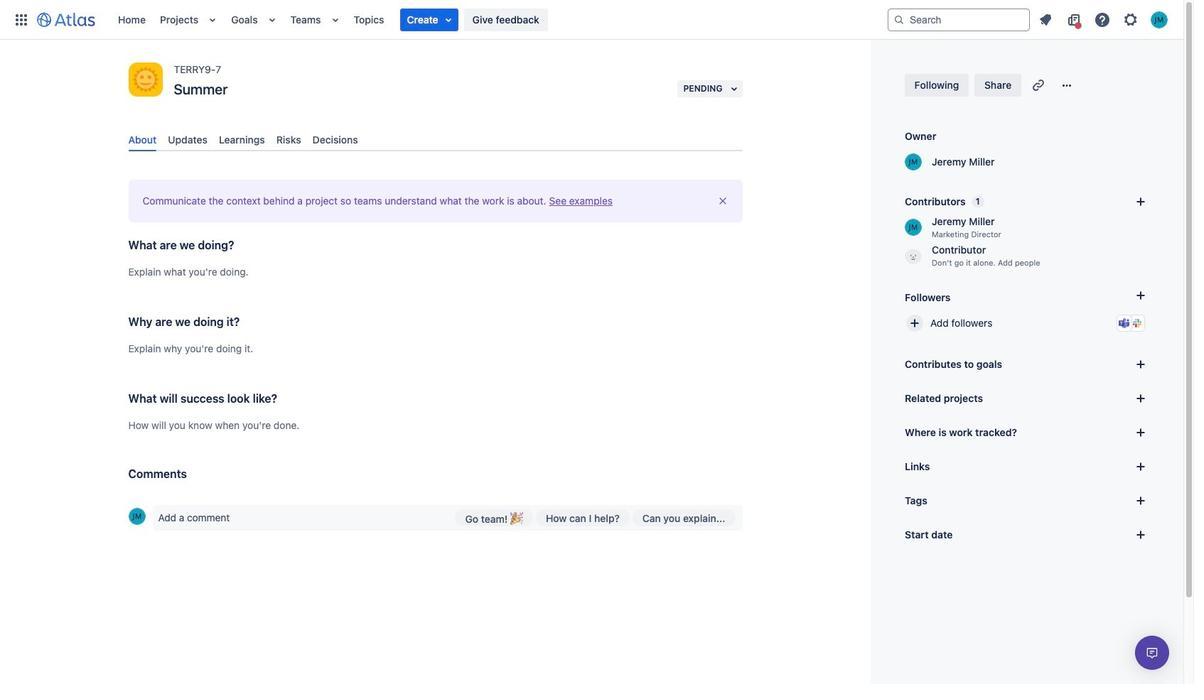 Task type: locate. For each thing, give the bounding box(es) containing it.
settings image
[[1123, 11, 1140, 28]]

list item
[[400, 8, 458, 31]]

add link image
[[1133, 459, 1150, 476]]

account image
[[1152, 11, 1169, 28]]

close banner image
[[717, 196, 729, 207]]

open intercom messenger image
[[1144, 645, 1161, 662]]

search image
[[894, 14, 905, 25]]

slack logo showing nan channels are connected to this project image
[[1132, 318, 1144, 329]]

Search field
[[888, 8, 1031, 31]]

add follower image
[[907, 315, 924, 332]]

add tag image
[[1133, 493, 1150, 510]]

0 horizontal spatial list
[[111, 0, 888, 39]]

add work tracking links image
[[1133, 425, 1150, 442]]

None search field
[[888, 8, 1031, 31]]

banner
[[0, 0, 1184, 40]]

help image
[[1095, 11, 1112, 28]]

tab list
[[123, 128, 749, 152]]

switch to... image
[[13, 11, 30, 28]]

list
[[111, 0, 888, 39], [1033, 8, 1176, 31]]



Task type: vqa. For each thing, say whether or not it's contained in the screenshot.
Add follower 'image'
yes



Task type: describe. For each thing, give the bounding box(es) containing it.
add team or contributors image
[[1133, 193, 1150, 211]]

add goals image
[[1133, 356, 1150, 373]]

set start date image
[[1133, 527, 1150, 544]]

top element
[[9, 0, 888, 39]]

add related project image
[[1133, 390, 1150, 408]]

1 horizontal spatial list
[[1033, 8, 1176, 31]]

msteams logo showing  channels are connected to this project image
[[1120, 318, 1131, 329]]

list item inside list
[[400, 8, 458, 31]]

add a follower image
[[1133, 287, 1150, 304]]



